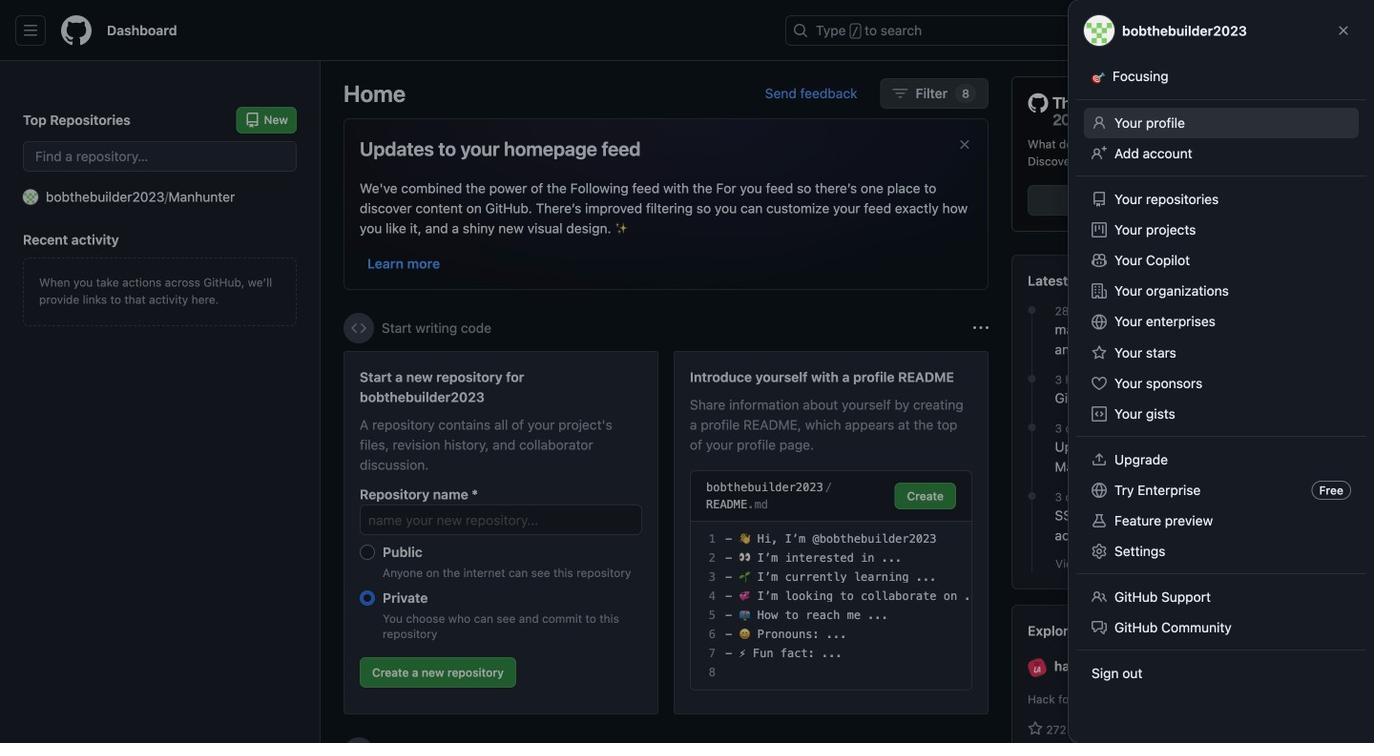Task type: locate. For each thing, give the bounding box(es) containing it.
issue opened image
[[1222, 23, 1237, 38]]

1 dot fill image from the top
[[1025, 303, 1040, 318]]

2 vertical spatial dot fill image
[[1025, 489, 1040, 504]]

1 vertical spatial dot fill image
[[1025, 371, 1040, 387]]

dot fill image
[[1025, 420, 1040, 435]]

triangle down image
[[1179, 23, 1194, 38]]

2 dot fill image from the top
[[1025, 371, 1040, 387]]

homepage image
[[61, 15, 92, 46]]

dot fill image
[[1025, 303, 1040, 318], [1025, 371, 1040, 387], [1025, 489, 1040, 504]]

plus image
[[1156, 23, 1171, 38]]

0 vertical spatial dot fill image
[[1025, 303, 1040, 318]]



Task type: describe. For each thing, give the bounding box(es) containing it.
explore repositories navigation
[[1012, 605, 1352, 744]]

3 dot fill image from the top
[[1025, 489, 1040, 504]]

account element
[[0, 61, 321, 744]]

explore element
[[1012, 76, 1352, 744]]

star image
[[1028, 722, 1043, 737]]

command palette image
[[1097, 23, 1112, 38]]



Task type: vqa. For each thing, say whether or not it's contained in the screenshot.
2nd dot fill icon
yes



